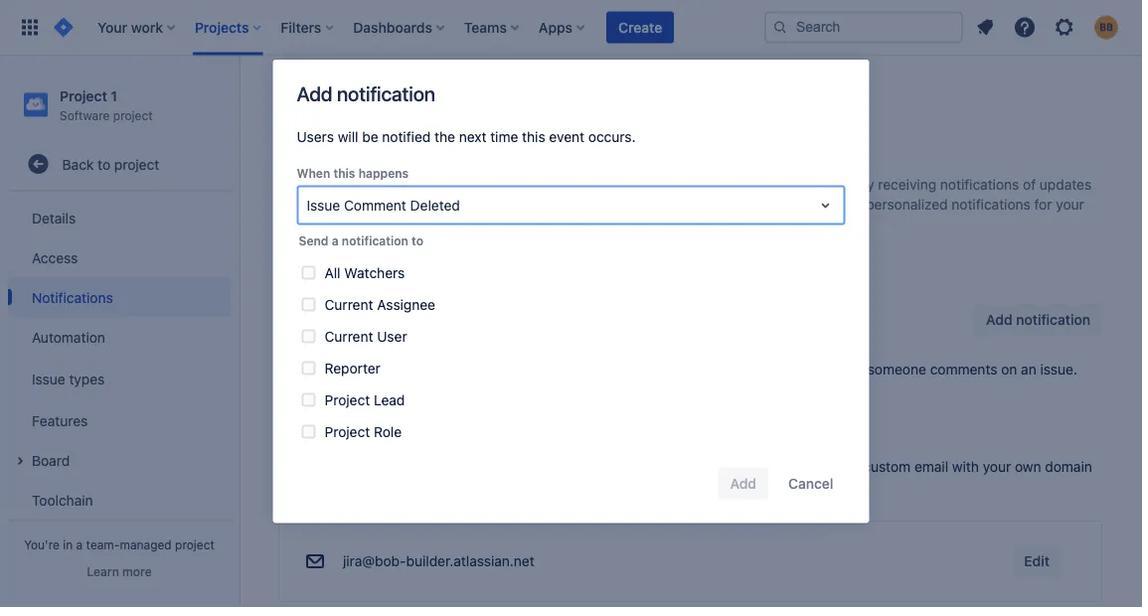 Task type: locate. For each thing, give the bounding box(es) containing it.
0 vertical spatial notification
[[337, 82, 436, 105]]

project for project lead
[[325, 392, 370, 408]]

project for project settings
[[430, 83, 476, 99]]

0 horizontal spatial email
[[486, 361, 520, 378]]

current
[[325, 296, 373, 313], [325, 328, 373, 345]]

by
[[859, 176, 875, 192], [535, 381, 551, 398]]

1 vertical spatial be
[[443, 381, 459, 398]]

watchers
[[344, 265, 405, 281]]

2 current from the top
[[325, 328, 373, 345]]

notifications right receiving
[[941, 176, 1020, 192]]

emails
[[356, 459, 397, 475]]

notifications inside group
[[32, 289, 113, 306]]

be inside jira can send people or roles an email when events happen on an issue - for example, when someone comments on an issue. settings on this page will be overridden by a user's
[[443, 381, 459, 398]]

you're in a team-managed project
[[24, 538, 215, 552]]

0 horizontal spatial an
[[467, 361, 483, 378]]

types
[[69, 371, 105, 387]]

be left sent
[[526, 459, 542, 475]]

0 vertical spatial by
[[859, 176, 875, 192]]

create banner
[[0, 0, 1143, 56]]

learn more
[[87, 565, 152, 579]]

a right send
[[332, 234, 339, 248]]

reporter
[[325, 360, 381, 376]]

1 up back to project
[[111, 88, 117, 104]]

notifications down all
[[278, 306, 410, 334]]

1 horizontal spatial jira
[[663, 459, 686, 475]]

you
[[772, 459, 795, 475]]

1 horizontal spatial for
[[747, 361, 765, 378]]

1 vertical spatial add notification
[[987, 312, 1091, 328]]

issue inside add notification dialog
[[307, 197, 340, 213]]

stay
[[699, 176, 727, 192]]

work
[[824, 176, 855, 192]]

2 horizontal spatial an
[[1022, 361, 1037, 378]]

email up overridden
[[486, 361, 520, 378]]

a left user's
[[555, 381, 562, 398]]

project inside email notification emails for this project can be sent directly from jira software, or you can use a custom email with your own domain instead.
[[450, 459, 495, 475]]

add inside dialog
[[297, 82, 333, 105]]

a inside email notification emails for this project can be sent directly from jira software, or you can use a custom email with your own domain instead.
[[852, 459, 860, 475]]

1 horizontal spatial issue
[[307, 197, 340, 213]]

0 horizontal spatial notifications
[[32, 289, 113, 306]]

notification
[[278, 459, 353, 475]]

send
[[299, 234, 329, 248]]

email inside email notification emails for this project can be sent directly from jira software, or you can use a custom email with your own domain instead.
[[915, 459, 949, 475]]

or
[[849, 196, 863, 212], [415, 361, 428, 378], [755, 459, 768, 475]]

software,
[[690, 459, 751, 475]]

notification
[[337, 82, 436, 105], [342, 234, 409, 248], [1017, 312, 1091, 328]]

your up the 'projects'
[[792, 176, 821, 192]]

notification up slack
[[337, 82, 436, 105]]

1 up "notified" at the left
[[400, 83, 406, 99]]

details link
[[8, 198, 231, 238]]

0 vertical spatial issue
[[307, 197, 340, 213]]

1 horizontal spatial notifications
[[278, 306, 410, 334]]

by left user's
[[535, 381, 551, 398]]

0 horizontal spatial issue
[[32, 371, 65, 387]]

2 vertical spatial for
[[401, 459, 419, 475]]

comment
[[344, 197, 407, 213]]

will inside add notification dialog
[[338, 129, 359, 145]]

1 an from the left
[[467, 361, 483, 378]]

current down all watchers
[[325, 296, 373, 313]]

project up the
[[430, 83, 476, 99]]

of left updates
[[1023, 176, 1036, 192]]

a right use
[[852, 459, 860, 475]]

1 horizontal spatial add
[[987, 312, 1013, 328]]

can left sent
[[499, 459, 522, 475]]

notifications right personalized
[[952, 196, 1031, 212]]

2 horizontal spatial or
[[849, 196, 863, 212]]

1 horizontal spatial 1
[[400, 83, 406, 99]]

sent
[[546, 459, 574, 475]]

people
[[368, 361, 411, 378]]

email left with
[[915, 459, 949, 475]]

access link
[[8, 238, 231, 278]]

an right the roles
[[467, 361, 483, 378]]

1 horizontal spatial to
[[412, 234, 424, 248]]

0 horizontal spatial for
[[401, 459, 419, 475]]

your left own
[[983, 459, 1012, 475]]

add notification inside button
[[987, 312, 1091, 328]]

back to project link
[[8, 144, 231, 184]]

1 for project 1 software project
[[111, 88, 117, 104]]

settings
[[480, 83, 531, 99]]

slack logo image
[[278, 111, 313, 146]]

issue comment deleted
[[307, 197, 460, 213]]

add for add notification button
[[987, 312, 1013, 328]]

more
[[122, 565, 152, 579]]

1
[[400, 83, 406, 99], [111, 88, 117, 104]]

2 vertical spatial notification
[[1017, 312, 1091, 328]]

managed
[[120, 538, 172, 552]]

builder.atlassian.net
[[406, 553, 535, 570]]

happens
[[359, 167, 409, 181]]

notifications
[[32, 289, 113, 306], [278, 306, 410, 334]]

0 vertical spatial add
[[297, 82, 333, 105]]

your
[[792, 176, 821, 192], [715, 196, 744, 212], [1056, 196, 1085, 212], [983, 459, 1012, 475]]

project inside project 1 software project
[[113, 108, 153, 122]]

0 horizontal spatial can
[[306, 361, 329, 378]]

an left the issue. at the bottom right of page
[[1022, 361, 1037, 378]]

add notification up the issue. at the bottom right of page
[[987, 312, 1091, 328]]

project down overridden
[[450, 459, 495, 475]]

1 vertical spatial or
[[415, 361, 428, 378]]

be down the roles
[[443, 381, 459, 398]]

1 horizontal spatial email
[[915, 459, 949, 475]]

0 vertical spatial add notification
[[297, 82, 436, 105]]

add up slack logo
[[297, 82, 333, 105]]

an
[[467, 361, 483, 378], [680, 361, 696, 378], [1022, 361, 1037, 378]]

2 vertical spatial or
[[755, 459, 768, 475]]

can up cancel
[[799, 459, 822, 475]]

use
[[826, 459, 849, 475]]

1 vertical spatial by
[[535, 381, 551, 398]]

when left the events
[[524, 361, 559, 378]]

jira up settings
[[278, 361, 302, 378]]

can inside jira can send people or roles an email when events happen on an issue - for example, when someone comments on an issue. settings on this page will be overridden by a user's
[[306, 361, 329, 378]]

this right when
[[334, 167, 355, 181]]

a
[[332, 234, 339, 248], [555, 381, 562, 398], [852, 459, 860, 475], [76, 538, 83, 552]]

2 horizontal spatial be
[[526, 459, 542, 475]]

a inside dialog
[[332, 234, 339, 248]]

0 horizontal spatial or
[[415, 361, 428, 378]]

the
[[435, 129, 455, 145]]

0 vertical spatial or
[[849, 196, 863, 212]]

add notification up slack
[[297, 82, 436, 105]]

1 horizontal spatial when
[[830, 361, 864, 378]]

you're
[[24, 538, 60, 552]]

email notification emails for this project can be sent directly from jira software, or you can use a custom email with your own domain instead.
[[278, 425, 1093, 495]]

projects
[[794, 196, 846, 212]]

domain
[[1046, 459, 1093, 475]]

1 vertical spatial for
[[747, 361, 765, 378]]

notifications link
[[8, 278, 231, 317]]

0 vertical spatial be
[[362, 129, 378, 145]]

for right - at the bottom of the page
[[747, 361, 765, 378]]

of
[[776, 176, 789, 192], [1023, 176, 1036, 192]]

be left "notified" at the left
[[362, 129, 378, 145]]

to down stay
[[699, 196, 712, 212]]

time
[[491, 129, 518, 145]]

1 horizontal spatial of
[[1023, 176, 1036, 192]]

project settings link
[[430, 80, 531, 103]]

custom
[[864, 459, 911, 475]]

0 vertical spatial to
[[98, 156, 110, 172]]

1 horizontal spatial an
[[680, 361, 696, 378]]

current up reporter
[[325, 328, 373, 345]]

0 horizontal spatial of
[[776, 176, 789, 192]]

or left 'you'
[[755, 459, 768, 475]]

will
[[338, 129, 359, 145], [418, 381, 439, 398]]

from
[[629, 459, 659, 475]]

current assignee
[[325, 296, 436, 313]]

2 horizontal spatial to
[[699, 196, 712, 212]]

2 vertical spatial be
[[526, 459, 542, 475]]

project down "project lead"
[[325, 424, 370, 440]]

add
[[297, 82, 333, 105], [987, 312, 1013, 328]]

project up details link
[[114, 156, 159, 172]]

or left the roles
[[415, 361, 428, 378]]

1 vertical spatial to
[[699, 196, 712, 212]]

2 horizontal spatial can
[[799, 459, 822, 475]]

issue types link
[[8, 357, 231, 401]]

1 inside project 1 software project
[[111, 88, 117, 104]]

1 vertical spatial add
[[987, 312, 1013, 328]]

0 horizontal spatial jira
[[278, 361, 302, 378]]

this
[[522, 129, 546, 145], [334, 167, 355, 181], [355, 381, 379, 398], [423, 459, 446, 475]]

a right in
[[76, 538, 83, 552]]

create button
[[607, 11, 675, 43]]

project right software
[[113, 108, 153, 122]]

or down work
[[849, 196, 863, 212]]

this right emails
[[423, 459, 446, 475]]

1 horizontal spatial or
[[755, 459, 768, 475]]

1 vertical spatial will
[[418, 381, 439, 398]]

0 vertical spatial jira
[[278, 361, 302, 378]]

or inside email notification emails for this project can be sent directly from jira software, or you can use a custom email with your own domain instead.
[[755, 459, 768, 475]]

1 vertical spatial current
[[325, 328, 373, 345]]

2 horizontal spatial for
[[1035, 196, 1053, 212]]

1 horizontal spatial add notification
[[987, 312, 1091, 328]]

add up comments
[[987, 312, 1013, 328]]

notified
[[382, 129, 431, 145]]

will right users
[[338, 129, 359, 145]]

will down the roles
[[418, 381, 439, 398]]

1 for project 1
[[400, 83, 406, 99]]

2 vertical spatial to
[[412, 234, 424, 248]]

0 vertical spatial email
[[486, 361, 520, 378]]

0 horizontal spatial 1
[[111, 88, 117, 104]]

this down reporter
[[355, 381, 379, 398]]

on down the send on the left of page
[[335, 381, 351, 398]]

group
[[8, 192, 231, 566]]

user's
[[566, 381, 605, 398]]

project up software
[[60, 88, 107, 104]]

email inside jira can send people or roles an email when events happen on an issue - for example, when someone comments on an issue. settings on this page will be overridden by a user's
[[486, 361, 520, 378]]

for inside 'stay on top of your work by receiving notifications of updates to your team's projects or personalized notifications for your work.'
[[1035, 196, 1053, 212]]

jira right from
[[663, 459, 686, 475]]

3 an from the left
[[1022, 361, 1037, 378]]

board
[[32, 452, 70, 469]]

on left top
[[731, 176, 747, 192]]

0 horizontal spatial when
[[524, 361, 559, 378]]

toolchain
[[32, 492, 93, 509]]

project right managed
[[175, 538, 215, 552]]

issue left types
[[32, 371, 65, 387]]

1 vertical spatial email
[[915, 459, 949, 475]]

top
[[751, 176, 772, 192]]

issue inside issue types link
[[32, 371, 65, 387]]

1 horizontal spatial by
[[859, 176, 875, 192]]

to right 'back'
[[98, 156, 110, 172]]

0 horizontal spatial will
[[338, 129, 359, 145]]

on right comments
[[1002, 361, 1018, 378]]

can up settings
[[306, 361, 329, 378]]

notification up the issue. at the bottom right of page
[[1017, 312, 1091, 328]]

for inside email notification emails for this project can be sent directly from jira software, or you can use a custom email with your own domain instead.
[[401, 459, 419, 475]]

0 horizontal spatial add notification
[[297, 82, 436, 105]]

by right work
[[859, 176, 875, 192]]

project up slack
[[351, 83, 396, 99]]

0 vertical spatial for
[[1035, 196, 1053, 212]]

1 vertical spatial jira
[[663, 459, 686, 475]]

1 current from the top
[[325, 296, 373, 313]]

1 horizontal spatial be
[[443, 381, 459, 398]]

add notification for add notification dialog
[[297, 82, 436, 105]]

notifications up automation
[[32, 289, 113, 306]]

in
[[63, 538, 73, 552]]

1 horizontal spatial will
[[418, 381, 439, 398]]

cancel
[[789, 475, 834, 492]]

for down updates
[[1035, 196, 1053, 212]]

events
[[562, 361, 605, 378]]

2 an from the left
[[680, 361, 696, 378]]

access
[[32, 249, 78, 266]]

1 horizontal spatial can
[[499, 459, 522, 475]]

0 horizontal spatial add
[[297, 82, 333, 105]]

0 vertical spatial will
[[338, 129, 359, 145]]

add notification inside dialog
[[297, 82, 436, 105]]

notification for add notification dialog
[[337, 82, 436, 105]]

when right example,
[[830, 361, 864, 378]]

0 vertical spatial current
[[325, 296, 373, 313]]

for
[[1035, 196, 1053, 212], [747, 361, 765, 378], [401, 459, 419, 475]]

add notification
[[297, 82, 436, 105], [987, 312, 1091, 328]]

cancel button
[[777, 468, 846, 500]]

issue down when
[[307, 197, 340, 213]]

or inside 'stay on top of your work by receiving notifications of updates to your team's projects or personalized notifications for your work.'
[[849, 196, 863, 212]]

1 vertical spatial issue
[[32, 371, 65, 387]]

current for current assignee
[[325, 296, 373, 313]]

to down deleted
[[412, 234, 424, 248]]

project role
[[325, 424, 402, 440]]

an left "issue"
[[680, 361, 696, 378]]

email
[[278, 425, 326, 449]]

project down the send on the left of page
[[325, 392, 370, 408]]

0 horizontal spatial be
[[362, 129, 378, 145]]

group containing details
[[8, 192, 231, 566]]

add inside button
[[987, 312, 1013, 328]]

notification inside button
[[1017, 312, 1091, 328]]

for right emails
[[401, 459, 419, 475]]

notifications
[[941, 176, 1020, 192], [952, 196, 1031, 212]]

of right top
[[776, 176, 789, 192]]

project inside project 1 software project
[[60, 88, 107, 104]]

0 horizontal spatial by
[[535, 381, 551, 398]]

add notification for add notification button
[[987, 312, 1091, 328]]

board button
[[8, 441, 231, 481]]

jira issue preview in slack image
[[278, 156, 683, 280]]

notification up watchers
[[342, 234, 409, 248]]

edit button
[[1013, 546, 1062, 578]]



Task type: describe. For each thing, give the bounding box(es) containing it.
example,
[[768, 361, 826, 378]]

notification for add notification button
[[1017, 312, 1091, 328]]

jira@bob-
[[343, 553, 406, 570]]

deleted
[[410, 197, 460, 213]]

receiving
[[878, 176, 937, 192]]

your up work.
[[715, 196, 744, 212]]

project 1 link
[[351, 80, 406, 103]]

software
[[60, 108, 110, 122]]

learn
[[87, 565, 119, 579]]

2 of from the left
[[1023, 176, 1036, 192]]

be inside add notification dialog
[[362, 129, 378, 145]]

automation link
[[8, 317, 231, 357]]

own
[[1015, 459, 1042, 475]]

a inside jira can send people or roles an email when events happen on an issue - for example, when someone comments on an issue. settings on this page will be overridden by a user's
[[555, 381, 562, 398]]

open image
[[814, 193, 838, 217]]

when this happens
[[297, 167, 409, 181]]

issue for issue comment deleted
[[307, 197, 340, 213]]

1 of from the left
[[776, 176, 789, 192]]

jira software image
[[52, 15, 76, 39]]

jira inside email notification emails for this project can be sent directly from jira software, or you can use a custom email with your own domain instead.
[[663, 459, 686, 475]]

on right 'happen'
[[660, 361, 677, 378]]

projects
[[274, 83, 327, 99]]

-
[[737, 361, 743, 378]]

send a notification to
[[299, 234, 424, 248]]

current for current user
[[325, 328, 373, 345]]

assignee
[[377, 296, 436, 313]]

comments
[[931, 361, 998, 378]]

someone
[[868, 361, 927, 378]]

email icon image
[[303, 550, 327, 574]]

Search field
[[765, 11, 964, 43]]

this right time
[[522, 129, 546, 145]]

issue types
[[32, 371, 105, 387]]

1 when from the left
[[524, 361, 559, 378]]

add for add notification dialog
[[297, 82, 333, 105]]

add notification button
[[975, 304, 1103, 336]]

team's
[[747, 196, 790, 212]]

projects link
[[274, 80, 327, 103]]

occurs.
[[589, 129, 636, 145]]

on inside 'stay on top of your work by receiving notifications of updates to your team's projects or personalized notifications for your work.'
[[731, 176, 747, 192]]

project for project 1
[[351, 83, 396, 99]]

0 vertical spatial notifications
[[941, 176, 1020, 192]]

back to project
[[62, 156, 159, 172]]

users will be notified the next time this event occurs.
[[297, 129, 636, 145]]

send
[[332, 361, 364, 378]]

edit
[[1025, 553, 1050, 570]]

primary element
[[12, 0, 765, 55]]

happen
[[609, 361, 657, 378]]

updates
[[1040, 176, 1092, 192]]

0 horizontal spatial to
[[98, 156, 110, 172]]

add notification dialog
[[273, 60, 870, 524]]

settings
[[278, 381, 332, 398]]

features link
[[8, 401, 231, 441]]

jira@bob-builder.atlassian.net
[[343, 553, 535, 570]]

slack
[[329, 115, 386, 143]]

users
[[297, 129, 334, 145]]

learn more button
[[87, 564, 152, 580]]

next
[[459, 129, 487, 145]]

your down updates
[[1056, 196, 1085, 212]]

with
[[953, 459, 980, 475]]

by inside jira can send people or roles an email when events happen on an issue - for example, when someone comments on an issue. settings on this page will be overridden by a user's
[[535, 381, 551, 398]]

back
[[62, 156, 94, 172]]

this inside email notification emails for this project can be sent directly from jira software, or you can use a custom email with your own domain instead.
[[423, 459, 446, 475]]

search image
[[773, 19, 789, 35]]

issue.
[[1041, 361, 1078, 378]]

jira can send people or roles an email when events happen on an issue - for example, when someone comments on an issue. settings on this page will be overridden by a user's
[[278, 361, 1078, 398]]

all watchers
[[325, 265, 405, 281]]

stay on top of your work by receiving notifications of updates to your team's projects or personalized notifications for your work.
[[699, 176, 1092, 232]]

issue
[[700, 361, 733, 378]]

project for project 1 software project
[[60, 88, 107, 104]]

jira inside jira can send people or roles an email when events happen on an issue - for example, when someone comments on an issue. settings on this page will be overridden by a user's
[[278, 361, 302, 378]]

your inside email notification emails for this project can be sent directly from jira software, or you can use a custom email with your own domain instead.
[[983, 459, 1012, 475]]

to inside add notification dialog
[[412, 234, 424, 248]]

current user
[[325, 328, 407, 345]]

project lead
[[325, 392, 405, 408]]

project for project role
[[325, 424, 370, 440]]

details
[[32, 210, 76, 226]]

create
[[619, 19, 663, 35]]

to inside 'stay on top of your work by receiving notifications of updates to your team's projects or personalized notifications for your work.'
[[699, 196, 712, 212]]

by inside 'stay on top of your work by receiving notifications of updates to your team's projects or personalized notifications for your work.'
[[859, 176, 875, 192]]

project settings
[[430, 83, 531, 99]]

toolchain link
[[8, 481, 231, 520]]

page
[[382, 381, 414, 398]]

2 when from the left
[[830, 361, 864, 378]]

will inside jira can send people or roles an email when events happen on an issue - for example, when someone comments on an issue. settings on this page will be overridden by a user's
[[418, 381, 439, 398]]

directly
[[577, 459, 625, 475]]

lead
[[374, 392, 405, 408]]

1 vertical spatial notification
[[342, 234, 409, 248]]

event
[[549, 129, 585, 145]]

automation
[[32, 329, 105, 345]]

this inside jira can send people or roles an email when events happen on an issue - for example, when someone comments on an issue. settings on this page will be overridden by a user's
[[355, 381, 379, 398]]

team-
[[86, 538, 120, 552]]

jira software image
[[52, 15, 76, 39]]

for inside jira can send people or roles an email when events happen on an issue - for example, when someone comments on an issue. settings on this page will be overridden by a user's
[[747, 361, 765, 378]]

issue for issue types
[[32, 371, 65, 387]]

all
[[325, 265, 341, 281]]

or inside jira can send people or roles an email when events happen on an issue - for example, when someone comments on an issue. settings on this page will be overridden by a user's
[[415, 361, 428, 378]]

personalized
[[866, 196, 948, 212]]

1 vertical spatial notifications
[[952, 196, 1031, 212]]

project 1
[[351, 83, 406, 99]]

be inside email notification emails for this project can be sent directly from jira software, or you can use a custom email with your own domain instead.
[[526, 459, 542, 475]]

features
[[32, 413, 88, 429]]



Task type: vqa. For each thing, say whether or not it's contained in the screenshot.
materials
no



